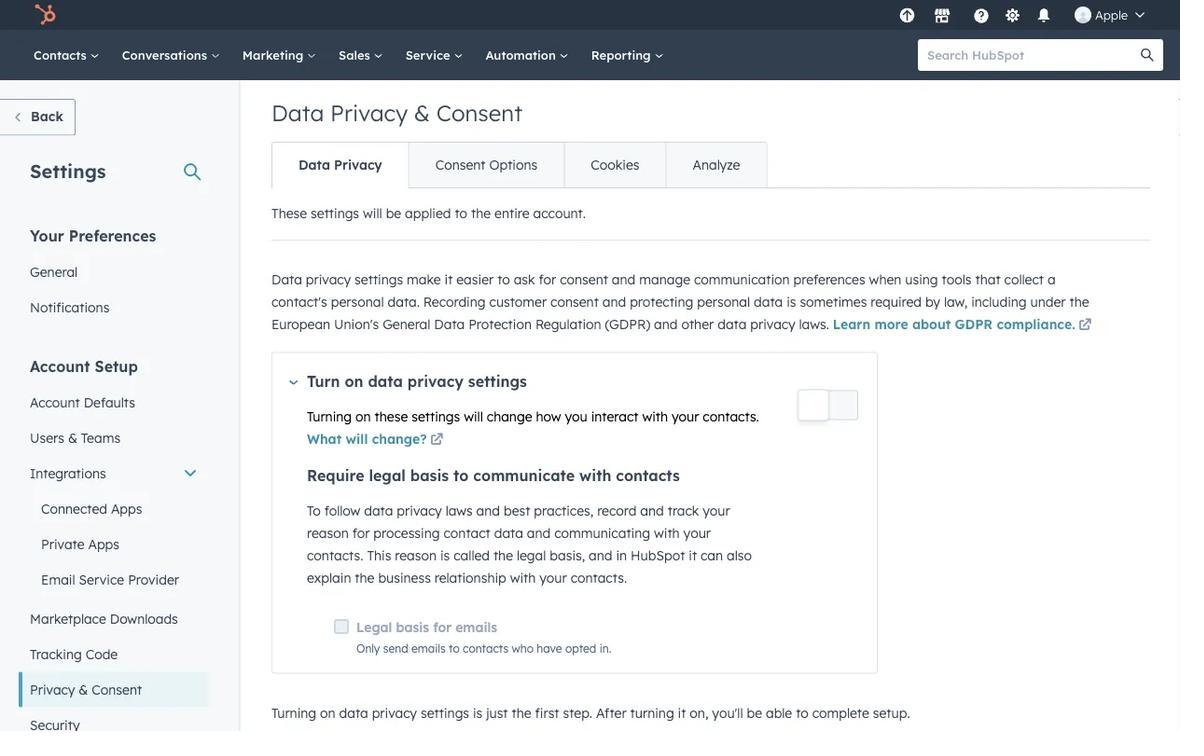 Task type: describe. For each thing, give the bounding box(es) containing it.
applied
[[405, 205, 451, 222]]

just
[[486, 705, 508, 721]]

to up laws
[[453, 466, 469, 485]]

who
[[512, 641, 534, 655]]

consent inside privacy & consent link
[[92, 681, 142, 698]]

account for account setup
[[30, 357, 90, 375]]

privacy & consent
[[30, 681, 142, 698]]

using
[[905, 271, 938, 288]]

and down best
[[527, 525, 551, 542]]

that
[[975, 271, 1001, 288]]

your right the track
[[703, 503, 730, 519]]

on,
[[690, 705, 708, 721]]

your down the track
[[683, 525, 711, 542]]

privacy up contact's
[[306, 271, 351, 288]]

marketplaces image
[[934, 8, 951, 25]]

protection
[[468, 316, 532, 333]]

2 horizontal spatial &
[[414, 99, 430, 127]]

email service provider link
[[19, 562, 209, 597]]

0 vertical spatial basis
[[410, 466, 449, 485]]

data for data privacy
[[299, 157, 330, 173]]

1 vertical spatial contacts.
[[307, 548, 363, 564]]

and left best
[[476, 503, 500, 519]]

on for turning on data privacy settings is just the first step. after turning it on, you'll be able to complete setup.
[[320, 705, 335, 721]]

tracking code
[[30, 646, 118, 662]]

about
[[912, 316, 951, 333]]

laws
[[446, 503, 473, 519]]

consent options
[[435, 157, 538, 173]]

legal
[[356, 619, 392, 636]]

communicating
[[554, 525, 650, 542]]

only
[[356, 641, 380, 655]]

account.
[[533, 205, 586, 222]]

recording
[[423, 294, 486, 310]]

and down protecting
[[654, 316, 678, 333]]

the left 'entire'
[[471, 205, 491, 222]]

communication
[[694, 271, 790, 288]]

data up these
[[368, 372, 403, 390]]

your down basis,
[[539, 570, 567, 586]]

notifications image
[[1035, 8, 1052, 25]]

apple menu
[[894, 0, 1158, 30]]

manage
[[639, 271, 690, 288]]

setup
[[95, 357, 138, 375]]

only send emails to contacts who have opted in.
[[356, 641, 611, 655]]

1 horizontal spatial service
[[405, 47, 454, 62]]

require legal basis to communicate with contacts
[[307, 466, 680, 485]]

it inside to follow data privacy laws and best practices, record and track your reason for processing contact data and communicating with your contacts. this reason is called the legal basis, and in hubspot it can also explain the business relationship with your contacts.
[[689, 548, 697, 564]]

downloads
[[110, 611, 178, 627]]

private apps
[[41, 536, 119, 552]]

provider
[[128, 571, 179, 588]]

legal basis for emails
[[356, 619, 497, 636]]

learn more about gdpr compliance.
[[833, 316, 1075, 333]]

users & teams
[[30, 430, 120, 446]]

0 horizontal spatial emails
[[411, 641, 446, 655]]

required
[[871, 294, 922, 310]]

defaults
[[84, 394, 135, 410]]

account defaults link
[[19, 385, 209, 420]]

the inside data privacy settings make it easier to ask for consent and manage communication preferences when using tools that collect a contact's personal data. recording customer consent and protecting personal data is sometimes required by law, including under the european union's general data protection regulation (gdpr) and other data privacy laws.
[[1069, 294, 1089, 310]]

this
[[367, 548, 391, 564]]

regulation
[[535, 316, 601, 333]]

consent inside consent options 'link'
[[435, 157, 486, 173]]

1 vertical spatial will
[[464, 408, 483, 424]]

for inside data privacy settings make it easier to ask for consent and manage communication preferences when using tools that collect a contact's personal data. recording customer consent and protecting personal data is sometimes required by law, including under the european union's general data protection regulation (gdpr) and other data privacy laws.
[[539, 271, 556, 288]]

step.
[[563, 705, 592, 721]]

account setup element
[[19, 356, 209, 731]]

data privacy link
[[272, 143, 408, 187]]

called
[[454, 548, 490, 564]]

under
[[1030, 294, 1066, 310]]

for inside to follow data privacy laws and best practices, record and track your reason for processing contact data and communicating with your contacts. this reason is called the legal basis, and in hubspot it can also explain the business relationship with your contacts.
[[352, 525, 370, 542]]

conversations link
[[111, 30, 231, 80]]

data down recording
[[434, 316, 465, 333]]

caret image
[[289, 380, 298, 385]]

it inside data privacy settings make it easier to ask for consent and manage communication preferences when using tools that collect a contact's personal data. recording customer consent and protecting personal data is sometimes required by law, including under the european union's general data protection regulation (gdpr) and other data privacy laws.
[[444, 271, 453, 288]]

complete
[[812, 705, 869, 721]]

data privacy
[[299, 157, 382, 173]]

on for turning on these settings will change how you interact with your contacts.
[[355, 408, 371, 424]]

marketplace downloads link
[[19, 601, 209, 637]]

cookies link
[[564, 143, 666, 187]]

learn more about gdpr compliance. link
[[833, 315, 1095, 337]]

and left manage
[[612, 271, 636, 288]]

is inside data privacy settings make it easier to ask for consent and manage communication preferences when using tools that collect a contact's personal data. recording customer consent and protecting personal data is sometimes required by law, including under the european union's general data protection regulation (gdpr) and other data privacy laws.
[[787, 294, 796, 310]]

you'll
[[712, 705, 743, 721]]

back
[[31, 108, 63, 125]]

when
[[869, 271, 901, 288]]

to right applied
[[455, 205, 467, 222]]

apps for private apps
[[88, 536, 119, 552]]

2 vertical spatial contacts.
[[571, 570, 627, 586]]

settings left just
[[421, 705, 469, 721]]

data for data privacy settings make it easier to ask for consent and manage communication preferences when using tools that collect a contact's personal data. recording customer consent and protecting personal data is sometimes required by law, including under the european union's general data protection regulation (gdpr) and other data privacy laws.
[[271, 271, 302, 288]]

union's
[[334, 316, 379, 333]]

help button
[[965, 0, 997, 30]]

turning for turning on data privacy settings is just the first step. after turning it on, you'll be able to complete setup.
[[271, 705, 316, 721]]

contact's
[[271, 294, 327, 310]]

best
[[504, 503, 530, 519]]

including
[[971, 294, 1027, 310]]

your right interact
[[672, 408, 699, 424]]

data.
[[388, 294, 420, 310]]

bob builder image
[[1075, 7, 1091, 23]]

by
[[925, 294, 940, 310]]

0 horizontal spatial legal
[[369, 466, 406, 485]]

apple
[[1095, 7, 1128, 22]]

general link
[[19, 254, 209, 290]]

2 vertical spatial will
[[346, 430, 368, 447]]

link opens in a new window image for turning on these settings will change how you interact with your contacts.
[[430, 429, 443, 451]]

with up 'hubspot'
[[654, 525, 680, 542]]

apps for connected apps
[[111, 500, 142, 517]]

connected apps
[[41, 500, 142, 517]]

service inside account setup element
[[79, 571, 124, 588]]

tracking
[[30, 646, 82, 662]]

0 vertical spatial will
[[363, 205, 382, 222]]

contacts link
[[22, 30, 111, 80]]

easier
[[456, 271, 494, 288]]

automation link
[[474, 30, 580, 80]]

protecting
[[630, 294, 693, 310]]

privacy left laws.
[[750, 316, 795, 333]]

to down 'legal basis for emails'
[[449, 641, 460, 655]]

email
[[41, 571, 75, 588]]

and left the track
[[640, 503, 664, 519]]

1 horizontal spatial be
[[747, 705, 762, 721]]

what will change?
[[307, 430, 427, 447]]

users
[[30, 430, 64, 446]]

settings up change
[[468, 372, 527, 390]]

on for turn on data privacy settings
[[345, 372, 363, 390]]

tools
[[942, 271, 972, 288]]

marketplace
[[30, 611, 106, 627]]

conversations
[[122, 47, 211, 62]]

hubspot image
[[34, 4, 56, 26]]

notifications
[[30, 299, 110, 315]]

& for teams
[[68, 430, 77, 446]]

explain
[[307, 570, 351, 586]]

record
[[597, 503, 637, 519]]

privacy for data privacy
[[334, 157, 382, 173]]

entire
[[494, 205, 529, 222]]

reporting
[[591, 47, 654, 62]]

to right able
[[796, 705, 809, 721]]

send
[[383, 641, 408, 655]]

first
[[535, 705, 559, 721]]

hubspot
[[631, 548, 685, 564]]

require
[[307, 466, 364, 485]]

integrations button
[[19, 456, 209, 491]]

integrations
[[30, 465, 106, 481]]

and left in
[[589, 548, 612, 564]]

settings inside data privacy settings make it easier to ask for consent and manage communication preferences when using tools that collect a contact's personal data. recording customer consent and protecting personal data is sometimes required by law, including under the european union's general data protection regulation (gdpr) and other data privacy laws.
[[355, 271, 403, 288]]

with up record
[[579, 466, 611, 485]]

sometimes
[[800, 294, 867, 310]]

0 vertical spatial contacts.
[[703, 408, 759, 424]]

1 horizontal spatial for
[[433, 619, 452, 636]]



Task type: vqa. For each thing, say whether or not it's contained in the screenshot.
Legal basis for emails
yes



Task type: locate. For each thing, give the bounding box(es) containing it.
2 personal from the left
[[697, 294, 750, 310]]

be left able
[[747, 705, 762, 721]]

2 vertical spatial privacy
[[30, 681, 75, 698]]

0 vertical spatial legal
[[369, 466, 406, 485]]

1 vertical spatial general
[[383, 316, 430, 333]]

1 vertical spatial service
[[79, 571, 124, 588]]

preferences
[[793, 271, 865, 288]]

service link
[[394, 30, 474, 80]]

account
[[30, 357, 90, 375], [30, 394, 80, 410]]

service up the data privacy & consent
[[405, 47, 454, 62]]

reason down processing at bottom
[[395, 548, 437, 564]]

link opens in a new window image for data privacy settings make it easier to ask for consent and manage communication preferences when using tools that collect a contact's personal data. recording customer consent and protecting personal data is sometimes required by law, including under the european union's general data protection regulation (gdpr) and other data privacy laws.
[[1078, 315, 1092, 337]]

consent down the tracking code link at the bottom of page
[[92, 681, 142, 698]]

service
[[405, 47, 454, 62], [79, 571, 124, 588]]

is inside to follow data privacy laws and best practices, record and track your reason for processing contact data and communicating with your contacts. this reason is called the legal basis, and in hubspot it can also explain the business relationship with your contacts.
[[440, 548, 450, 564]]

sales link
[[327, 30, 394, 80]]

1 vertical spatial privacy
[[334, 157, 382, 173]]

users & teams link
[[19, 420, 209, 456]]

contacts up record
[[616, 466, 680, 485]]

to follow data privacy laws and best practices, record and track your reason for processing contact data and communicating with your contacts. this reason is called the legal basis, and in hubspot it can also explain the business relationship with your contacts.
[[307, 503, 752, 586]]

2 vertical spatial it
[[678, 705, 686, 721]]

turning
[[630, 705, 674, 721]]

apps down the integrations button
[[111, 500, 142, 517]]

1 horizontal spatial &
[[79, 681, 88, 698]]

privacy down the data privacy & consent
[[334, 157, 382, 173]]

1 horizontal spatial emails
[[455, 619, 497, 636]]

data down marketing 'link'
[[271, 99, 324, 127]]

the right called
[[493, 548, 513, 564]]

0 vertical spatial account
[[30, 357, 90, 375]]

privacy inside account setup element
[[30, 681, 75, 698]]

cookies
[[591, 157, 639, 173]]

(gdpr)
[[605, 316, 650, 333]]

0 horizontal spatial &
[[68, 430, 77, 446]]

privacy for turning on data privacy settings is just the first step. after turning it on, you'll be able to complete setup.
[[372, 705, 417, 721]]

private apps link
[[19, 527, 209, 562]]

0 vertical spatial service
[[405, 47, 454, 62]]

0 vertical spatial on
[[345, 372, 363, 390]]

back link
[[0, 99, 75, 136]]

0 horizontal spatial personal
[[331, 294, 384, 310]]

connected
[[41, 500, 107, 517]]

0 vertical spatial turning
[[307, 408, 352, 424]]

0 horizontal spatial contacts.
[[307, 548, 363, 564]]

1 vertical spatial consent
[[550, 294, 599, 310]]

contacts.
[[703, 408, 759, 424], [307, 548, 363, 564], [571, 570, 627, 586]]

0 vertical spatial contacts
[[616, 466, 680, 485]]

processing
[[373, 525, 440, 542]]

data up processing at bottom
[[364, 503, 393, 519]]

it left on, at the bottom right of page
[[678, 705, 686, 721]]

1 horizontal spatial personal
[[697, 294, 750, 310]]

consent
[[560, 271, 608, 288], [550, 294, 599, 310]]

account setup
[[30, 357, 138, 375]]

account for account defaults
[[30, 394, 80, 410]]

connected apps link
[[19, 491, 209, 527]]

0 vertical spatial is
[[787, 294, 796, 310]]

to inside data privacy settings make it easier to ask for consent and manage communication preferences when using tools that collect a contact's personal data. recording customer consent and protecting personal data is sometimes required by law, including under the european union's general data protection regulation (gdpr) and other data privacy laws.
[[497, 271, 510, 288]]

data down best
[[494, 525, 523, 542]]

1 account from the top
[[30, 357, 90, 375]]

1 horizontal spatial contacts.
[[571, 570, 627, 586]]

1 vertical spatial turning
[[271, 705, 316, 721]]

1 vertical spatial legal
[[517, 548, 546, 564]]

data privacy & consent
[[271, 99, 522, 127]]

general down data.
[[383, 316, 430, 333]]

your
[[30, 226, 64, 245]]

2 vertical spatial consent
[[92, 681, 142, 698]]

what will change? link
[[307, 429, 447, 451]]

2 horizontal spatial contacts.
[[703, 408, 759, 424]]

and up the (gdpr)
[[602, 294, 626, 310]]

settings
[[311, 205, 359, 222], [355, 271, 403, 288], [468, 372, 527, 390], [412, 408, 460, 424], [421, 705, 469, 721]]

account up users
[[30, 394, 80, 410]]

2 vertical spatial for
[[433, 619, 452, 636]]

emails
[[455, 619, 497, 636], [411, 641, 446, 655]]

1 horizontal spatial it
[[678, 705, 686, 721]]

be left applied
[[386, 205, 401, 222]]

general inside your preferences element
[[30, 264, 78, 280]]

consent up consent options
[[436, 99, 522, 127]]

0 horizontal spatial be
[[386, 205, 401, 222]]

1 vertical spatial consent
[[435, 157, 486, 173]]

reporting link
[[580, 30, 675, 80]]

and
[[612, 271, 636, 288], [602, 294, 626, 310], [654, 316, 678, 333], [476, 503, 500, 519], [640, 503, 664, 519], [527, 525, 551, 542], [589, 548, 612, 564]]

data inside navigation
[[299, 157, 330, 173]]

1 horizontal spatial contacts
[[616, 466, 680, 485]]

personal
[[331, 294, 384, 310], [697, 294, 750, 310]]

0 vertical spatial it
[[444, 271, 453, 288]]

turning on data privacy settings is just the first step. after turning it on, you'll be able to complete setup.
[[271, 705, 910, 721]]

settings up link opens in a new window icon
[[412, 408, 460, 424]]

0 horizontal spatial service
[[79, 571, 124, 588]]

2 horizontal spatial it
[[689, 548, 697, 564]]

with right interact
[[642, 408, 668, 424]]

2 account from the top
[[30, 394, 80, 410]]

consent options link
[[408, 143, 564, 187]]

reason down to
[[307, 525, 349, 542]]

basis
[[410, 466, 449, 485], [396, 619, 429, 636]]

1 vertical spatial be
[[747, 705, 762, 721]]

legal down what will change? link
[[369, 466, 406, 485]]

Search HubSpot search field
[[918, 39, 1146, 71]]

link opens in a new window image
[[1078, 315, 1092, 337], [1078, 319, 1092, 333], [430, 429, 443, 451]]

& down service link
[[414, 99, 430, 127]]

to
[[307, 503, 321, 519]]

is
[[787, 294, 796, 310], [440, 548, 450, 564], [473, 705, 483, 721]]

general down your
[[30, 264, 78, 280]]

contacts left 'who'
[[463, 641, 509, 655]]

settings link
[[1001, 5, 1024, 25]]

search image
[[1141, 49, 1154, 62]]

1 horizontal spatial reason
[[395, 548, 437, 564]]

gdpr
[[955, 316, 993, 333]]

legal inside to follow data privacy laws and best practices, record and track your reason for processing contact data and communicating with your contacts. this reason is called the legal basis, and in hubspot it can also explain the business relationship with your contacts.
[[517, 548, 546, 564]]

& down tracking code at the bottom left of the page
[[79, 681, 88, 698]]

emails down 'legal basis for emails'
[[411, 641, 446, 655]]

on
[[345, 372, 363, 390], [355, 408, 371, 424], [320, 705, 335, 721]]

personal down communication at the right of page
[[697, 294, 750, 310]]

is left called
[[440, 548, 450, 564]]

to left ask
[[497, 271, 510, 288]]

collect
[[1004, 271, 1044, 288]]

privacy for to follow data privacy laws and best practices, record and track your reason for processing contact data and communicating with your contacts. this reason is called the legal basis, and in hubspot it can also explain the business relationship with your contacts.
[[397, 503, 442, 519]]

data
[[754, 294, 783, 310], [718, 316, 747, 333], [368, 372, 403, 390], [364, 503, 393, 519], [494, 525, 523, 542], [339, 705, 368, 721]]

change?
[[372, 430, 427, 447]]

notifications link
[[19, 290, 209, 325]]

your preferences
[[30, 226, 156, 245]]

2 horizontal spatial for
[[539, 271, 556, 288]]

1 vertical spatial is
[[440, 548, 450, 564]]

0 horizontal spatial for
[[352, 525, 370, 542]]

2 vertical spatial on
[[320, 705, 335, 721]]

marketplaces button
[[923, 0, 962, 30]]

marketplace downloads
[[30, 611, 178, 627]]

0 horizontal spatial reason
[[307, 525, 349, 542]]

notifications button
[[1028, 0, 1060, 30]]

data up the these
[[299, 157, 330, 173]]

privacy inside to follow data privacy laws and best practices, record and track your reason for processing contact data and communicating with your contacts. this reason is called the legal basis, and in hubspot it can also explain the business relationship with your contacts.
[[397, 503, 442, 519]]

contacts
[[34, 47, 90, 62]]

privacy for turn on data privacy settings
[[407, 372, 464, 390]]

help image
[[973, 8, 990, 25]]

0 horizontal spatial contacts
[[463, 641, 509, 655]]

with
[[642, 408, 668, 424], [579, 466, 611, 485], [654, 525, 680, 542], [510, 570, 536, 586]]

link opens in a new window image inside "learn more about gdpr compliance." link
[[1078, 319, 1092, 333]]

0 vertical spatial &
[[414, 99, 430, 127]]

data down only
[[339, 705, 368, 721]]

account up account defaults
[[30, 357, 90, 375]]

options
[[489, 157, 538, 173]]

0 vertical spatial emails
[[455, 619, 497, 636]]

interact
[[591, 408, 638, 424]]

&
[[414, 99, 430, 127], [68, 430, 77, 446], [79, 681, 88, 698]]

0 vertical spatial for
[[539, 271, 556, 288]]

apps
[[111, 500, 142, 517], [88, 536, 119, 552]]

data for data privacy & consent
[[271, 99, 324, 127]]

0 vertical spatial general
[[30, 264, 78, 280]]

will right 'what'
[[346, 430, 368, 447]]

with right relationship
[[510, 570, 536, 586]]

business
[[378, 570, 431, 586]]

settings image
[[1004, 8, 1021, 25]]

it up recording
[[444, 271, 453, 288]]

for up 'this'
[[352, 525, 370, 542]]

privacy down send
[[372, 705, 417, 721]]

general inside data privacy settings make it easier to ask for consent and manage communication preferences when using tools that collect a contact's personal data. recording customer consent and protecting personal data is sometimes required by law, including under the european union's general data protection regulation (gdpr) and other data privacy laws.
[[383, 316, 430, 333]]

1 vertical spatial for
[[352, 525, 370, 542]]

personal up union's
[[331, 294, 384, 310]]

hubspot link
[[22, 4, 70, 26]]

1 vertical spatial account
[[30, 394, 80, 410]]

the right under
[[1069, 294, 1089, 310]]

1 horizontal spatial legal
[[517, 548, 546, 564]]

0 vertical spatial consent
[[436, 99, 522, 127]]

turn on data privacy settings
[[307, 372, 527, 390]]

private
[[41, 536, 84, 552]]

privacy up these
[[407, 372, 464, 390]]

apple button
[[1063, 0, 1156, 30]]

navigation containing data privacy
[[271, 142, 767, 188]]

it left "can"
[[689, 548, 697, 564]]

basis up send
[[396, 619, 429, 636]]

apps up email service provider
[[88, 536, 119, 552]]

settings
[[30, 159, 106, 182]]

for
[[539, 271, 556, 288], [352, 525, 370, 542], [433, 619, 452, 636]]

is left sometimes
[[787, 294, 796, 310]]

your preferences element
[[19, 225, 209, 325]]

you
[[565, 408, 587, 424]]

data down communication at the right of page
[[754, 294, 783, 310]]

0 vertical spatial be
[[386, 205, 401, 222]]

1 vertical spatial contacts
[[463, 641, 509, 655]]

privacy inside navigation
[[334, 157, 382, 173]]

privacy for data privacy & consent
[[330, 99, 408, 127]]

tracking code link
[[19, 637, 209, 672]]

have
[[537, 641, 562, 655]]

1 vertical spatial it
[[689, 548, 697, 564]]

settings right the these
[[311, 205, 359, 222]]

emails up only send emails to contacts who have opted in.
[[455, 619, 497, 636]]

1 vertical spatial basis
[[396, 619, 429, 636]]

consent left options
[[435, 157, 486, 173]]

0 vertical spatial privacy
[[330, 99, 408, 127]]

european
[[271, 316, 330, 333]]

is left just
[[473, 705, 483, 721]]

it
[[444, 271, 453, 288], [689, 548, 697, 564], [678, 705, 686, 721]]

contact
[[444, 525, 490, 542]]

for right ask
[[539, 271, 556, 288]]

your
[[672, 408, 699, 424], [703, 503, 730, 519], [683, 525, 711, 542], [539, 570, 567, 586]]

0 horizontal spatial it
[[444, 271, 453, 288]]

other
[[681, 316, 714, 333]]

in.
[[599, 641, 611, 655]]

0 vertical spatial reason
[[307, 525, 349, 542]]

upgrade image
[[899, 8, 916, 25]]

preferences
[[69, 226, 156, 245]]

reason
[[307, 525, 349, 542], [395, 548, 437, 564]]

1 vertical spatial reason
[[395, 548, 437, 564]]

basis down link opens in a new window icon
[[410, 466, 449, 485]]

1 vertical spatial on
[[355, 408, 371, 424]]

for up only send emails to contacts who have opted in.
[[433, 619, 452, 636]]

2 vertical spatial is
[[473, 705, 483, 721]]

& for consent
[[79, 681, 88, 698]]

the down 'this'
[[355, 570, 375, 586]]

data right other
[[718, 316, 747, 333]]

0 horizontal spatial is
[[440, 548, 450, 564]]

privacy up processing at bottom
[[397, 503, 442, 519]]

data up contact's
[[271, 271, 302, 288]]

communicate
[[473, 466, 575, 485]]

0 vertical spatial apps
[[111, 500, 142, 517]]

will left applied
[[363, 205, 382, 222]]

1 vertical spatial &
[[68, 430, 77, 446]]

0 horizontal spatial general
[[30, 264, 78, 280]]

the right just
[[512, 705, 531, 721]]

1 vertical spatial apps
[[88, 536, 119, 552]]

privacy down tracking
[[30, 681, 75, 698]]

upgrade link
[[895, 5, 919, 25]]

1 personal from the left
[[331, 294, 384, 310]]

relationship
[[435, 570, 506, 586]]

turning
[[307, 408, 352, 424], [271, 705, 316, 721]]

navigation
[[271, 142, 767, 188]]

follow
[[324, 503, 360, 519]]

2 vertical spatial &
[[79, 681, 88, 698]]

service down private apps link
[[79, 571, 124, 588]]

legal left basis,
[[517, 548, 546, 564]]

link opens in a new window image
[[430, 434, 443, 447]]

2 horizontal spatial is
[[787, 294, 796, 310]]

1 horizontal spatial is
[[473, 705, 483, 721]]

1 horizontal spatial general
[[383, 316, 430, 333]]

search button
[[1132, 39, 1163, 71]]

settings up data.
[[355, 271, 403, 288]]

a
[[1047, 271, 1056, 288]]

these
[[271, 205, 307, 222]]

privacy down sales link
[[330, 99, 408, 127]]

will left change
[[464, 408, 483, 424]]

0 vertical spatial consent
[[560, 271, 608, 288]]

change
[[487, 408, 532, 424]]

turning for turning on these settings will change how you interact with your contacts.
[[307, 408, 352, 424]]

practices,
[[534, 503, 594, 519]]

1 vertical spatial emails
[[411, 641, 446, 655]]

more
[[874, 316, 908, 333]]

& right users
[[68, 430, 77, 446]]



